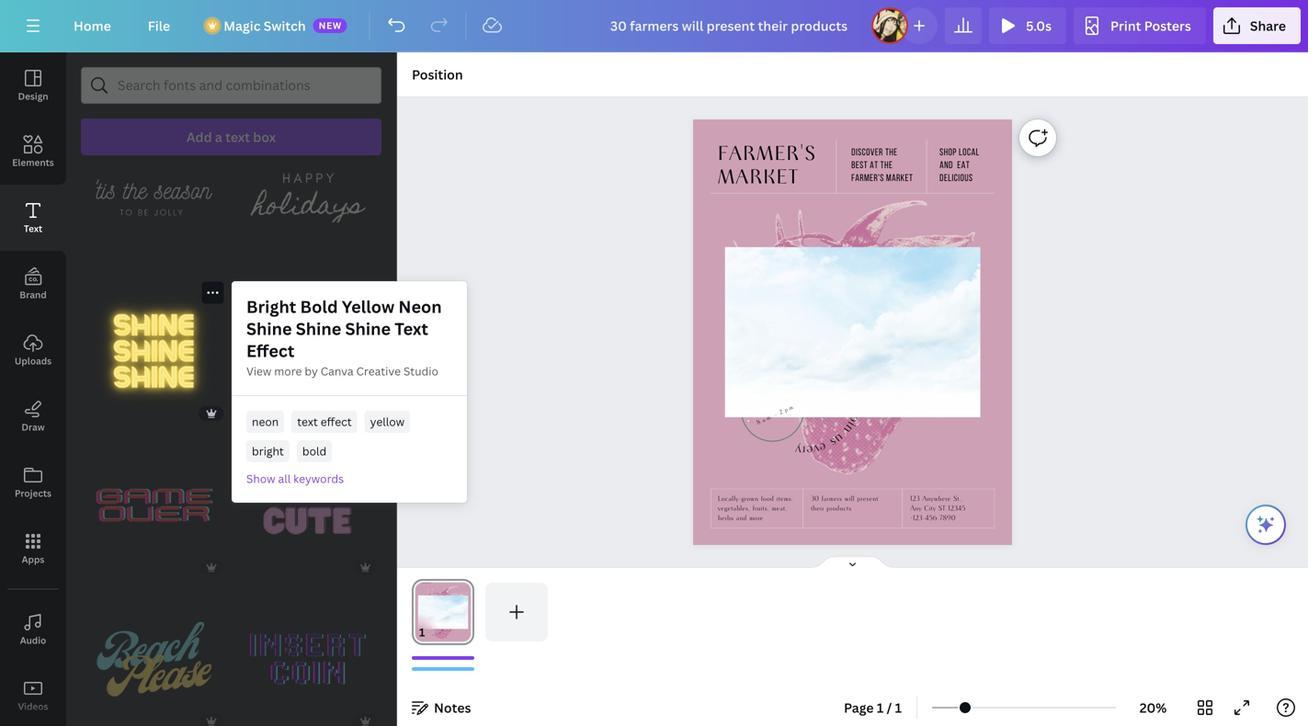 Task type: locate. For each thing, give the bounding box(es) containing it.
456-
[[925, 514, 940, 523]]

canva
[[321, 364, 354, 379]]

y
[[794, 441, 802, 460]]

farmer's market
[[718, 143, 817, 190]]

5.0s button
[[990, 7, 1067, 44]]

0 horizontal spatial shine
[[246, 318, 292, 340]]

farmer's
[[718, 143, 817, 167], [852, 174, 884, 184]]

more inside bright bold yellow neon shine shine shine text effect view more by canva creative studio
[[274, 364, 302, 379]]

box
[[253, 128, 276, 146]]

2 shine from the left
[[296, 318, 341, 340]]

show all keywords
[[246, 471, 344, 486]]

1 horizontal spatial text
[[297, 414, 318, 429]]

vegetables,
[[718, 504, 750, 513]]

meat,
[[772, 504, 787, 513]]

r
[[802, 441, 806, 460]]

and down 'vegetables,'
[[736, 514, 747, 523]]

text right a
[[225, 128, 250, 146]]

1 horizontal spatial 1
[[895, 699, 902, 717]]

uploads
[[15, 355, 52, 367]]

+123-
[[911, 514, 925, 523]]

best
[[852, 161, 868, 171]]

st.,
[[954, 495, 963, 503]]

and down shop on the right of page
[[940, 161, 953, 171]]

1 right /
[[895, 699, 902, 717]]

text inside button
[[24, 223, 42, 235]]

discover
[[852, 148, 883, 158]]

1 1 from the left
[[877, 699, 884, 717]]

Page title text field
[[433, 623, 440, 642]]

the right the discover at top right
[[885, 148, 898, 158]]

1 horizontal spatial text
[[395, 318, 428, 340]]

0 horizontal spatial farmer's
[[718, 143, 817, 167]]

a.m.
[[761, 413, 774, 424]]

1 horizontal spatial and
[[940, 161, 953, 171]]

text
[[225, 128, 250, 146], [297, 414, 318, 429]]

and inside shop local and
[[940, 161, 953, 171]]

1 vertical spatial farmer's
[[852, 174, 884, 184]]

text left effect
[[297, 414, 318, 429]]

home link
[[59, 7, 126, 44]]

design
[[18, 90, 48, 103]]

0 horizontal spatial e
[[806, 441, 814, 460]]

switch
[[264, 17, 306, 34]]

0 horizontal spatial more
[[274, 364, 302, 379]]

1 vertical spatial and
[[736, 514, 747, 523]]

posters
[[1145, 17, 1192, 34]]

1 horizontal spatial farmer's
[[852, 174, 884, 184]]

products
[[827, 504, 852, 513]]

home
[[74, 17, 111, 34]]

draw
[[22, 421, 45, 434]]

shine up by
[[296, 318, 341, 340]]

by
[[305, 364, 318, 379]]

text up brand button
[[24, 223, 42, 235]]

fruits,
[[753, 504, 770, 513]]

Search fonts and combinations search field
[[118, 68, 345, 103]]

page 1 image
[[412, 583, 474, 642]]

e left u
[[817, 438, 829, 458]]

5.0s
[[1026, 17, 1052, 34]]

market inside farmer's market
[[718, 166, 800, 190]]

s
[[827, 433, 841, 452]]

e right y
[[806, 441, 814, 460]]

0 horizontal spatial text
[[24, 223, 42, 235]]

/
[[887, 699, 892, 717]]

local
[[959, 148, 980, 158]]

e
[[817, 438, 829, 458], [806, 441, 814, 460]]

yellow
[[370, 414, 405, 429]]

1 vertical spatial text
[[395, 318, 428, 340]]

shine
[[246, 318, 292, 340], [296, 318, 341, 340], [345, 318, 391, 340]]

magic
[[224, 17, 261, 34]]

0 vertical spatial more
[[274, 364, 302, 379]]

market
[[718, 166, 800, 190], [886, 174, 913, 184]]

all
[[278, 471, 291, 486]]

0 horizontal spatial and
[[736, 514, 747, 523]]

yellow
[[342, 296, 395, 318]]

shine up the creative
[[345, 318, 391, 340]]

the right at
[[881, 161, 893, 171]]

0 vertical spatial and
[[940, 161, 953, 171]]

show
[[246, 471, 275, 486]]

brand
[[20, 289, 47, 301]]

shine up view
[[246, 318, 292, 340]]

hide image
[[396, 345, 408, 434]]

main menu bar
[[0, 0, 1309, 52]]

group
[[81, 124, 228, 271], [235, 124, 382, 271], [81, 278, 228, 425]]

1
[[877, 699, 884, 717], [895, 699, 902, 717]]

more left by
[[274, 364, 302, 379]]

position
[[412, 66, 463, 83]]

side panel tab list
[[0, 52, 66, 726]]

1 horizontal spatial shine
[[296, 318, 341, 340]]

bold
[[302, 444, 327, 459]]

1 horizontal spatial more
[[750, 514, 763, 523]]

1 vertical spatial more
[[750, 514, 763, 523]]

show all keywords button
[[246, 470, 344, 488]]

—
[[772, 411, 779, 419]]

uploads button
[[0, 317, 66, 383]]

hide pages image
[[809, 555, 897, 570]]

page 1 / 1
[[844, 699, 902, 717]]

magic switch
[[224, 17, 306, 34]]

herbs
[[718, 514, 734, 523]]

0 vertical spatial text
[[24, 223, 42, 235]]

p.m.
[[783, 403, 796, 414]]

notes
[[434, 699, 471, 717]]

2 horizontal spatial shine
[[345, 318, 391, 340]]

neon
[[399, 296, 442, 318]]

Design title text field
[[596, 7, 865, 44]]

videos
[[18, 701, 48, 713]]

apps button
[[0, 516, 66, 582]]

apps
[[22, 554, 44, 566]]

20%
[[1140, 699, 1167, 717]]

more down "fruits,"
[[750, 514, 763, 523]]

2 1 from the left
[[895, 699, 902, 717]]

0 vertical spatial text
[[225, 128, 250, 146]]

i
[[844, 418, 861, 431]]

print
[[1111, 17, 1142, 34]]

text effect
[[297, 414, 352, 429]]

1 horizontal spatial e
[[817, 438, 829, 458]]

0 horizontal spatial 1
[[877, 699, 884, 717]]

view
[[246, 364, 272, 379]]

1 vertical spatial text
[[297, 414, 318, 429]]

elements button
[[0, 119, 66, 185]]

1 vertical spatial the
[[881, 161, 893, 171]]

1 horizontal spatial market
[[886, 174, 913, 184]]

the
[[885, 148, 898, 158], [881, 161, 893, 171]]

0 horizontal spatial text
[[225, 128, 250, 146]]

text up studio
[[395, 318, 428, 340]]

share
[[1251, 17, 1286, 34]]

0 horizontal spatial market
[[718, 166, 800, 190]]

1 left /
[[877, 699, 884, 717]]

position button
[[405, 60, 471, 89]]

30
[[811, 495, 819, 503]]



Task type: vqa. For each thing, say whether or not it's contained in the screenshot.
website's
no



Task type: describe. For each thing, give the bounding box(es) containing it.
farmers
[[822, 495, 842, 503]]

share button
[[1214, 7, 1301, 44]]

locally-
[[718, 495, 741, 503]]

bold
[[300, 296, 338, 318]]

shop
[[940, 148, 957, 158]]

elements
[[12, 156, 54, 169]]

12345
[[949, 504, 966, 513]]

8 a.m. — 2 p.m.
[[756, 403, 796, 427]]

0 vertical spatial farmer's
[[718, 143, 817, 167]]

n
[[839, 421, 858, 438]]

delicious
[[940, 174, 973, 184]]

canva assistant image
[[1255, 514, 1277, 536]]

wednesday
[[752, 395, 793, 420]]

effect
[[321, 414, 352, 429]]

effect
[[246, 340, 295, 362]]

projects
[[15, 487, 52, 500]]

o
[[845, 412, 865, 426]]

add a text box
[[187, 128, 276, 146]]

text button
[[0, 185, 66, 251]]

their
[[811, 504, 824, 513]]

add a text box button
[[81, 119, 382, 155]]

text inside 'button'
[[297, 414, 318, 429]]

text inside button
[[225, 128, 250, 146]]

print posters button
[[1074, 7, 1206, 44]]

anywhere
[[923, 495, 951, 503]]

shop local and
[[940, 148, 980, 171]]

studio
[[404, 364, 439, 379]]

market inside discover the best at the farmer's market
[[886, 174, 913, 184]]

farmer's inside discover the best at the farmer's market
[[852, 174, 884, 184]]

any
[[911, 504, 922, 513]]

grown
[[741, 495, 759, 503]]

3 shine from the left
[[345, 318, 391, 340]]

o i
[[844, 412, 865, 431]]

30 farmers will present their products
[[811, 495, 879, 513]]

neon button
[[246, 411, 284, 433]]

design button
[[0, 52, 66, 119]]

more inside locally-grown food items: vegetables, fruits, meat, herbs and more
[[750, 514, 763, 523]]

draw button
[[0, 383, 66, 450]]

city
[[925, 504, 936, 513]]

print posters
[[1111, 17, 1192, 34]]

123 anywhere st., any city st 12345 +123-456-7890
[[911, 495, 966, 523]]

st
[[939, 504, 946, 513]]

bright
[[252, 444, 284, 459]]

a
[[215, 128, 222, 146]]

yellow button
[[365, 411, 410, 433]]

food
[[761, 495, 774, 503]]

brand button
[[0, 251, 66, 317]]

audio
[[20, 635, 46, 647]]

bright
[[246, 296, 296, 318]]

keywords
[[294, 471, 344, 486]]

new
[[319, 19, 342, 32]]

eat delicious
[[940, 161, 973, 184]]

and inside locally-grown food items: vegetables, fruits, meat, herbs and more
[[736, 514, 747, 523]]

2
[[778, 408, 784, 417]]

at
[[870, 161, 879, 171]]

will
[[845, 495, 855, 503]]

projects button
[[0, 450, 66, 516]]

123
[[911, 495, 920, 503]]

audio button
[[0, 597, 66, 663]]

present
[[857, 495, 879, 503]]

1 shine from the left
[[246, 318, 292, 340]]

bright button
[[246, 440, 290, 463]]

notes button
[[405, 693, 479, 723]]

items:
[[777, 495, 794, 503]]

file button
[[133, 7, 185, 44]]

videos button
[[0, 663, 66, 726]]

file
[[148, 17, 170, 34]]

text inside bright bold yellow neon shine shine shine text effect view more by canva creative studio
[[395, 318, 428, 340]]

text effect button
[[292, 411, 357, 433]]

0 vertical spatial the
[[885, 148, 898, 158]]

neon
[[252, 414, 279, 429]]

8
[[756, 418, 762, 427]]

discover the best at the farmer's market
[[852, 148, 913, 184]]

page
[[844, 699, 874, 717]]

bold button
[[297, 440, 332, 463]]

v
[[812, 440, 821, 459]]

20% button
[[1124, 693, 1183, 723]]



